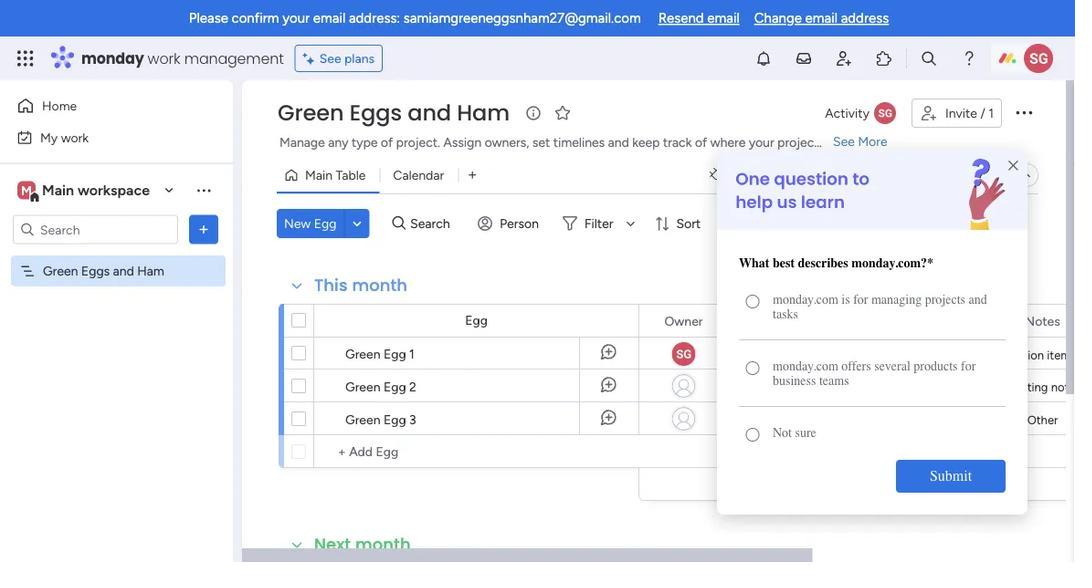 Task type: describe. For each thing, give the bounding box(es) containing it.
change
[[754, 10, 802, 26]]

workspace
[[78, 182, 150, 199]]

eggs inside list box
[[81, 264, 110, 279]]

done
[[775, 379, 805, 394]]

green inside list box
[[43, 264, 78, 279]]

stands.
[[822, 135, 863, 150]]

filter
[[585, 216, 614, 232]]

any
[[328, 135, 349, 150]]

show board description image
[[523, 104, 545, 122]]

nov 16
[[899, 347, 936, 362]]

calendar
[[393, 168, 444, 183]]

notifications image
[[755, 49, 773, 68]]

green egg 1
[[345, 346, 415, 362]]

egg for green egg 2
[[384, 379, 406, 395]]

project.
[[396, 135, 440, 150]]

see more
[[833, 134, 888, 149]]

keep
[[632, 135, 660, 150]]

owners,
[[485, 135, 529, 150]]

sam green image
[[1024, 44, 1053, 73]]

on
[[802, 347, 817, 362]]

work for my
[[61, 130, 89, 145]]

2 of from the left
[[695, 135, 707, 150]]

month for this month
[[352, 274, 408, 297]]

resend email link
[[659, 10, 740, 26]]

change email address
[[754, 10, 889, 26]]

please confirm your email address: samiamgreeneggsnham27@gmail.com
[[189, 10, 641, 26]]

next month
[[314, 534, 411, 557]]

2
[[409, 379, 417, 395]]

month for next month
[[355, 534, 411, 557]]

1 vertical spatial options image
[[195, 221, 213, 239]]

activity button
[[818, 99, 905, 128]]

sort
[[677, 216, 701, 232]]

main table
[[305, 168, 366, 183]]

project
[[778, 135, 819, 150]]

collapse board header image
[[1020, 168, 1034, 183]]

egg for new egg
[[314, 216, 337, 232]]

manage any type of project. assign owners, set timelines and keep track of where your project stands.
[[280, 135, 863, 150]]

person
[[500, 216, 539, 232]]

address:
[[349, 10, 400, 26]]

invite / 1 button
[[912, 99, 1002, 128]]

v2 overdue deadline image
[[858, 346, 873, 363]]

resend email
[[659, 10, 740, 26]]

add view image
[[469, 169, 476, 182]]

Notes field
[[1021, 311, 1065, 331]]

main workspace
[[42, 182, 150, 199]]

egg for green egg 3
[[384, 412, 406, 428]]

meeting note
[[1005, 380, 1075, 395]]

resend
[[659, 10, 704, 26]]

set
[[533, 135, 550, 150]]

/
[[981, 106, 986, 121]]

workspace selection element
[[17, 180, 153, 203]]

meeting
[[1005, 380, 1048, 395]]

monday work management
[[81, 48, 284, 69]]

1 horizontal spatial ham
[[457, 98, 510, 128]]

and inside the green eggs and ham list box
[[113, 264, 134, 279]]

sort button
[[647, 209, 712, 238]]

status
[[772, 313, 809, 329]]

see plans button
[[295, 45, 383, 72]]

see for see more
[[833, 134, 855, 149]]

This month field
[[310, 274, 412, 298]]

Green Eggs and Ham field
[[273, 98, 514, 128]]

change email address link
[[754, 10, 889, 26]]

monday
[[81, 48, 144, 69]]

notes
[[1025, 313, 1061, 329]]

angle down image
[[353, 217, 362, 231]]

help image
[[960, 49, 979, 68]]

green for other
[[345, 412, 381, 428]]

0 vertical spatial your
[[283, 10, 310, 26]]

person button
[[471, 209, 550, 238]]

green egg 2
[[345, 379, 417, 395]]

manage
[[280, 135, 325, 150]]

my
[[40, 130, 58, 145]]

type
[[352, 135, 378, 150]]

owner
[[665, 313, 703, 329]]

new egg button
[[277, 209, 344, 238]]

hide button
[[717, 209, 785, 238]]

add to favorites image
[[554, 104, 572, 122]]

management
[[184, 48, 284, 69]]

please
[[189, 10, 228, 26]]

activity
[[825, 106, 870, 121]]

green for action
[[345, 346, 381, 362]]

new
[[284, 216, 311, 232]]



Task type: vqa. For each thing, say whether or not it's contained in the screenshot.
Green Eggs And Ham list box
yes



Task type: locate. For each thing, give the bounding box(es) containing it.
your
[[283, 10, 310, 26], [749, 135, 775, 150]]

home button
[[11, 91, 196, 121]]

green down green egg 2 in the left bottom of the page
[[345, 412, 381, 428]]

1 right /
[[989, 106, 994, 121]]

see left the plans
[[320, 51, 341, 66]]

invite
[[946, 106, 978, 121]]

m
[[21, 183, 32, 198]]

home
[[42, 98, 77, 114]]

items
[[1047, 348, 1075, 363]]

month right this
[[352, 274, 408, 297]]

samiamgreeneggsnham27@gmail.com
[[404, 10, 641, 26]]

your right confirm
[[283, 10, 310, 26]]

1 vertical spatial see
[[833, 134, 855, 149]]

ham
[[457, 98, 510, 128], [137, 264, 164, 279]]

of right the track
[[695, 135, 707, 150]]

2 email from the left
[[707, 10, 740, 26]]

Status field
[[767, 311, 813, 331]]

work right my
[[61, 130, 89, 145]]

0 horizontal spatial green eggs and ham
[[43, 264, 164, 279]]

0 horizontal spatial options image
[[195, 221, 213, 239]]

options image right /
[[1013, 101, 1035, 123]]

work for monday
[[148, 48, 180, 69]]

and left keep
[[608, 135, 629, 150]]

green
[[278, 98, 344, 128], [43, 264, 78, 279], [345, 346, 381, 362], [345, 379, 381, 395], [345, 412, 381, 428]]

Next month field
[[310, 534, 415, 557]]

1 horizontal spatial 1
[[989, 106, 994, 121]]

+ Add Egg text field
[[323, 441, 630, 463]]

0 horizontal spatial main
[[42, 182, 74, 199]]

0 vertical spatial nov
[[899, 347, 922, 362]]

work
[[148, 48, 180, 69], [61, 130, 89, 145]]

1 horizontal spatial see
[[833, 134, 855, 149]]

1 vertical spatial 1
[[409, 346, 415, 362]]

stuck
[[773, 412, 806, 427]]

hide
[[747, 216, 774, 232]]

month right next
[[355, 534, 411, 557]]

main table button
[[277, 161, 380, 190]]

ham down search in workspace field
[[137, 264, 164, 279]]

0 horizontal spatial ham
[[137, 264, 164, 279]]

see inside button
[[320, 51, 341, 66]]

table
[[336, 168, 366, 183]]

main for main workspace
[[42, 182, 74, 199]]

0 vertical spatial eggs
[[350, 98, 402, 128]]

ham up assign
[[457, 98, 510, 128]]

green down search in workspace field
[[43, 264, 78, 279]]

confirm
[[232, 10, 279, 26]]

2 horizontal spatial email
[[806, 10, 838, 26]]

1 for green egg 1
[[409, 346, 415, 362]]

green for meeting
[[345, 379, 381, 395]]

working on it
[[752, 347, 828, 362]]

0 horizontal spatial 1
[[409, 346, 415, 362]]

this month
[[314, 274, 408, 297]]

working
[[752, 347, 799, 362]]

Search field
[[406, 211, 461, 237]]

0 vertical spatial and
[[408, 98, 451, 128]]

your up integrate
[[749, 135, 775, 150]]

green eggs and ham up project.
[[278, 98, 510, 128]]

option
[[0, 255, 233, 259]]

nov
[[899, 347, 922, 362], [900, 379, 922, 394]]

of right type
[[381, 135, 393, 150]]

1 horizontal spatial options image
[[1013, 101, 1035, 123]]

green down green egg 1
[[345, 379, 381, 395]]

0 vertical spatial work
[[148, 48, 180, 69]]

v2 search image
[[392, 214, 406, 234]]

email up see plans button
[[313, 10, 346, 26]]

apps image
[[875, 49, 894, 68]]

nov 17
[[900, 379, 936, 394]]

workspace options image
[[195, 181, 213, 199]]

of
[[381, 135, 393, 150], [695, 135, 707, 150]]

action
[[1009, 348, 1044, 363]]

2 horizontal spatial and
[[608, 135, 629, 150]]

green egg 3
[[345, 412, 416, 428]]

action items
[[1009, 348, 1075, 363]]

see
[[320, 51, 341, 66], [833, 134, 855, 149]]

new egg
[[284, 216, 337, 232]]

3
[[409, 412, 416, 428]]

search everything image
[[920, 49, 938, 68]]

options image down workspace options "image"
[[195, 221, 213, 239]]

1 for invite / 1
[[989, 106, 994, 121]]

inbox image
[[795, 49, 813, 68]]

0 horizontal spatial email
[[313, 10, 346, 26]]

1 vertical spatial green eggs and ham
[[43, 264, 164, 279]]

green up green egg 2 in the left bottom of the page
[[345, 346, 381, 362]]

integrate
[[731, 168, 783, 183]]

1 horizontal spatial and
[[408, 98, 451, 128]]

1 horizontal spatial main
[[305, 168, 333, 183]]

0 vertical spatial month
[[352, 274, 408, 297]]

main left the table
[[305, 168, 333, 183]]

3 email from the left
[[806, 10, 838, 26]]

0 horizontal spatial work
[[61, 130, 89, 145]]

1 nov from the top
[[899, 347, 922, 362]]

eggs up type
[[350, 98, 402, 128]]

1 vertical spatial eggs
[[81, 264, 110, 279]]

work right monday
[[148, 48, 180, 69]]

automate
[[921, 168, 979, 183]]

arrow down image
[[620, 213, 642, 235]]

see down activity
[[833, 134, 855, 149]]

17
[[925, 379, 936, 394]]

assign
[[444, 135, 482, 150]]

nov left 16
[[899, 347, 922, 362]]

calendar button
[[380, 161, 458, 190]]

main inside workspace selection element
[[42, 182, 74, 199]]

green eggs and ham down search in workspace field
[[43, 264, 164, 279]]

invite members image
[[835, 49, 853, 68]]

0 horizontal spatial your
[[283, 10, 310, 26]]

1 vertical spatial nov
[[900, 379, 922, 394]]

0 horizontal spatial and
[[113, 264, 134, 279]]

Owner field
[[660, 311, 708, 331]]

0 vertical spatial see
[[320, 51, 341, 66]]

1 horizontal spatial eggs
[[350, 98, 402, 128]]

0 vertical spatial ham
[[457, 98, 510, 128]]

where
[[710, 135, 746, 150]]

nov left 17
[[900, 379, 922, 394]]

green eggs and ham list box
[[0, 252, 233, 534]]

email right change
[[806, 10, 838, 26]]

1 horizontal spatial work
[[148, 48, 180, 69]]

it
[[820, 347, 828, 362]]

nov for nov 17
[[900, 379, 922, 394]]

Search in workspace field
[[38, 219, 153, 240]]

note
[[1051, 380, 1075, 395]]

email
[[313, 10, 346, 26], [707, 10, 740, 26], [806, 10, 838, 26]]

nov for nov 16
[[899, 347, 922, 362]]

work inside button
[[61, 130, 89, 145]]

see for see plans
[[320, 51, 341, 66]]

more
[[858, 134, 888, 149]]

1 vertical spatial work
[[61, 130, 89, 145]]

0 vertical spatial 1
[[989, 106, 994, 121]]

2 nov from the top
[[900, 379, 922, 394]]

1 horizontal spatial email
[[707, 10, 740, 26]]

1 vertical spatial and
[[608, 135, 629, 150]]

see more link
[[831, 132, 890, 151]]

invite / 1
[[946, 106, 994, 121]]

address
[[841, 10, 889, 26]]

1 horizontal spatial your
[[749, 135, 775, 150]]

1 vertical spatial month
[[355, 534, 411, 557]]

0 horizontal spatial of
[[381, 135, 393, 150]]

this
[[314, 274, 348, 297]]

1 horizontal spatial green eggs and ham
[[278, 98, 510, 128]]

1 up 2
[[409, 346, 415, 362]]

and
[[408, 98, 451, 128], [608, 135, 629, 150], [113, 264, 134, 279]]

track
[[663, 135, 692, 150]]

my work
[[40, 130, 89, 145]]

month inside field
[[352, 274, 408, 297]]

1 email from the left
[[313, 10, 346, 26]]

month
[[352, 274, 408, 297], [355, 534, 411, 557]]

green up manage
[[278, 98, 344, 128]]

0 vertical spatial green eggs and ham
[[278, 98, 510, 128]]

1 horizontal spatial of
[[695, 135, 707, 150]]

eggs down search in workspace field
[[81, 264, 110, 279]]

0 horizontal spatial see
[[320, 51, 341, 66]]

0 horizontal spatial eggs
[[81, 264, 110, 279]]

green eggs and ham
[[278, 98, 510, 128], [43, 264, 164, 279]]

egg inside button
[[314, 216, 337, 232]]

1 vertical spatial your
[[749, 135, 775, 150]]

and down search in workspace field
[[113, 264, 134, 279]]

see plans
[[320, 51, 375, 66]]

select product image
[[16, 49, 35, 68]]

other
[[1028, 413, 1058, 428]]

main inside button
[[305, 168, 333, 183]]

email for change email address
[[806, 10, 838, 26]]

plans
[[344, 51, 375, 66]]

main for main table
[[305, 168, 333, 183]]

and up project.
[[408, 98, 451, 128]]

1 inside button
[[989, 106, 994, 121]]

ham inside list box
[[137, 264, 164, 279]]

2 vertical spatial and
[[113, 264, 134, 279]]

my work button
[[11, 123, 196, 152]]

next
[[314, 534, 351, 557]]

email for resend email
[[707, 10, 740, 26]]

month inside "field"
[[355, 534, 411, 557]]

workspace image
[[17, 180, 36, 201]]

1 vertical spatial ham
[[137, 264, 164, 279]]

egg for green egg 1
[[384, 346, 406, 362]]

main right workspace image
[[42, 182, 74, 199]]

1
[[989, 106, 994, 121], [409, 346, 415, 362]]

email right resend
[[707, 10, 740, 26]]

timelines
[[554, 135, 605, 150]]

dapulse integrations image
[[710, 169, 724, 182]]

16
[[924, 347, 936, 362]]

green eggs and ham inside list box
[[43, 264, 164, 279]]

filter button
[[555, 209, 642, 238]]

1 of from the left
[[381, 135, 393, 150]]

main
[[305, 168, 333, 183], [42, 182, 74, 199]]

options image
[[1013, 101, 1035, 123], [195, 221, 213, 239]]

0 vertical spatial options image
[[1013, 101, 1035, 123]]



